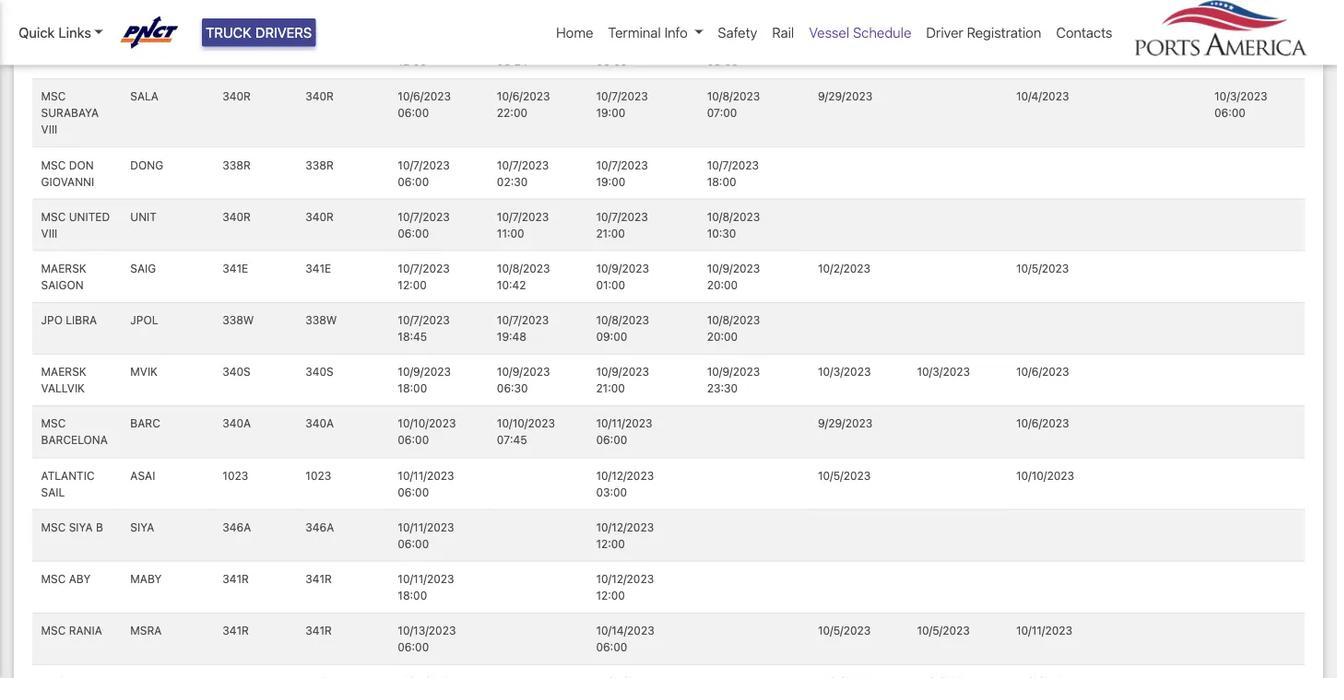 Task type: describe. For each thing, give the bounding box(es) containing it.
339a for 339a
[[223, 38, 251, 51]]

0 horizontal spatial 10/3/2023
[[818, 366, 871, 379]]

vessel schedule link
[[802, 15, 919, 50]]

09:00
[[596, 331, 627, 343]]

jpol
[[130, 314, 158, 327]]

msc ilona
[[41, 38, 102, 51]]

19:00 for 10/6/2023 22:00
[[596, 107, 626, 120]]

1 340a from the left
[[223, 418, 251, 430]]

10/6/2023 22:00
[[497, 90, 550, 120]]

10/9/2023 for 01:00
[[596, 262, 649, 275]]

driver registration
[[926, 24, 1042, 41]]

06:00 inside 10/10/2023 06:00
[[398, 434, 429, 447]]

vallvik
[[41, 382, 85, 395]]

msc surabaya viii
[[41, 90, 99, 136]]

1 horizontal spatial 10/3/2023
[[917, 366, 970, 379]]

10/7/2023 19:00 for 10/7/2023
[[596, 158, 648, 188]]

10/8/2023 for 09:00
[[596, 314, 649, 327]]

11:00
[[497, 227, 524, 240]]

10/12/2023 12:00 for 10/11/2023 06:00
[[596, 521, 654, 551]]

06:00 inside 10/13/2023 06:00
[[398, 641, 429, 654]]

08:00
[[707, 55, 738, 68]]

10/9/2023 20:00
[[707, 262, 760, 292]]

1 siya from the left
[[69, 521, 93, 534]]

18:00 for 10/11/2023 18:00
[[398, 590, 427, 603]]

ilona
[[69, 38, 102, 51]]

msc rania
[[41, 625, 102, 638]]

2 340s from the left
[[306, 366, 334, 379]]

10/10/2023 07:45
[[497, 418, 555, 447]]

10/8/2023 10:42
[[497, 262, 550, 292]]

msc for msc ilona
[[41, 38, 66, 51]]

10/3/2023 06:00
[[1215, 90, 1268, 120]]

atlantic
[[41, 469, 95, 482]]

10/7/2023 19:48
[[497, 314, 549, 343]]

10/11/2023 18:00
[[398, 573, 454, 603]]

links
[[58, 24, 91, 41]]

10/8/2023 09:00
[[596, 314, 649, 343]]

united
[[69, 210, 110, 223]]

drivers
[[255, 24, 312, 41]]

msc united viii
[[41, 210, 110, 240]]

maby
[[130, 573, 162, 586]]

20:00 for 10/8/2023 20:00
[[707, 331, 738, 343]]

02:30
[[497, 175, 528, 188]]

10/10/2023 06:00
[[398, 418, 456, 447]]

12:00 inside 10/7/2023 12:00
[[398, 279, 427, 292]]

10/2/2023
[[818, 262, 871, 275]]

vessel schedule
[[809, 24, 912, 41]]

msc for msc rania
[[41, 625, 66, 638]]

2 siya from the left
[[130, 521, 154, 534]]

10/9/2023 for 06:30
[[497, 366, 550, 379]]

10/7/2023 18:45
[[398, 314, 450, 343]]

0 vertical spatial 10/11/2023 06:00
[[596, 418, 653, 447]]

339a for 339a 12:00
[[306, 38, 334, 51]]

10/7/2023 19:00 for 10/6/2023
[[596, 90, 648, 120]]

rail link
[[765, 15, 802, 50]]

libra
[[66, 314, 97, 327]]

10/9/2023 21:00
[[596, 366, 649, 395]]

home
[[556, 24, 593, 41]]

driver
[[926, 24, 964, 41]]

03:00
[[596, 486, 627, 499]]

10/7/2023 18:00
[[707, 158, 759, 188]]

msio
[[130, 38, 159, 51]]

saig
[[130, 262, 156, 275]]

10/12/2023 for 341r
[[596, 573, 654, 586]]

schedule
[[853, 24, 912, 41]]

dong
[[130, 158, 163, 171]]

10/9/2023 for 20:00
[[707, 262, 760, 275]]

1 9/25/2023 from the left
[[818, 38, 873, 51]]

10/12/2023 for 1023
[[596, 469, 654, 482]]

1 338w from the left
[[223, 314, 254, 327]]

10/8/2023 20:00
[[707, 314, 760, 343]]

2 1023 from the left
[[306, 469, 331, 482]]

barcelona
[[41, 434, 108, 447]]

1 horizontal spatial 10/6/2023 06:00
[[596, 38, 649, 68]]

1 346a from the left
[[223, 521, 251, 534]]

quick links link
[[18, 22, 103, 43]]

driver registration link
[[919, 15, 1049, 50]]

safety
[[718, 24, 758, 41]]

surabaya
[[41, 107, 99, 120]]

10/7/2023 21:00
[[596, 210, 648, 240]]

10/13/2023 06:00
[[398, 625, 456, 654]]

quick links
[[18, 24, 91, 41]]

terminal info link
[[601, 15, 711, 50]]

10/12/2023 03:00
[[596, 469, 654, 499]]

9/28/2023
[[1016, 38, 1071, 51]]

10:42
[[497, 279, 526, 292]]

msc don giovanni
[[41, 158, 94, 188]]

10/12/2023 12:00 for 10/11/2023 18:00
[[596, 573, 654, 603]]

saigon
[[41, 279, 84, 292]]

10/11/2023 for 341r
[[398, 573, 454, 586]]

vessel
[[809, 24, 850, 41]]

b
[[96, 521, 103, 534]]

home link
[[549, 15, 601, 50]]

1 341e from the left
[[223, 262, 248, 275]]

mvik
[[130, 366, 158, 379]]

viii for msc surabaya viii
[[41, 123, 57, 136]]

9/29/2023 for 10/6/2023
[[818, 418, 873, 430]]

msc for msc barcelona
[[41, 418, 66, 430]]

18:00 for 10/9/2023 18:00
[[398, 382, 427, 395]]

21:00 for 10/9/2023 21:00
[[596, 382, 625, 395]]

10/11/2023 for 1023
[[398, 469, 454, 482]]

19:00 for 10/7/2023 02:30
[[596, 175, 626, 188]]

06:00 inside 10/3/2023 06:00
[[1215, 107, 1246, 120]]

10/9/2023 06:30
[[497, 366, 550, 395]]

10/9/2023 23:30
[[707, 366, 760, 395]]

terminal
[[608, 24, 661, 41]]

maersk for vallvik
[[41, 366, 86, 379]]



Task type: locate. For each thing, give the bounding box(es) containing it.
01:00
[[596, 279, 625, 292]]

msc inside msc barcelona
[[41, 418, 66, 430]]

truck
[[206, 24, 252, 41]]

1 10/7/2023 06:00 from the top
[[398, 158, 450, 188]]

barc
[[130, 418, 160, 430]]

registration
[[967, 24, 1042, 41]]

0 horizontal spatial 339a
[[223, 38, 251, 51]]

19:00
[[596, 107, 626, 120], [596, 175, 626, 188]]

18:45
[[398, 331, 427, 343]]

msra
[[130, 625, 162, 638]]

1 20:00 from the top
[[707, 279, 738, 292]]

2 346a from the left
[[306, 521, 334, 534]]

06:30
[[497, 382, 528, 395]]

2 horizontal spatial 10/10/2023
[[1016, 469, 1075, 482]]

1 vertical spatial 18:00
[[398, 382, 427, 395]]

0 vertical spatial 19:00
[[596, 107, 626, 120]]

10/7/2023 06:00
[[398, 158, 450, 188], [398, 210, 450, 240]]

2 horizontal spatial 10/3/2023
[[1215, 90, 1268, 103]]

viii inside 'msc united viii'
[[41, 227, 57, 240]]

10/7/2023 06:00 up 10/7/2023 12:00
[[398, 210, 450, 240]]

10/11/2023 06:00 for 10/12/2023 12:00
[[398, 521, 454, 551]]

7 msc from the top
[[41, 573, 66, 586]]

2 19:00 from the top
[[596, 175, 626, 188]]

1 19:00 from the top
[[596, 107, 626, 120]]

maersk
[[41, 262, 86, 275], [41, 366, 86, 379]]

1 vertical spatial 10/12/2023
[[596, 521, 654, 534]]

10/12/2023 12:00 down 03:00
[[596, 521, 654, 551]]

9/29/2023 for 10/4/2023
[[818, 90, 873, 103]]

3 msc from the top
[[41, 158, 66, 171]]

10/9/2023 for 23:30
[[707, 366, 760, 379]]

siya left b
[[69, 521, 93, 534]]

1 9/29/2023 from the top
[[818, 90, 873, 103]]

0 horizontal spatial 9/25/2023
[[818, 38, 873, 51]]

338w
[[223, 314, 254, 327], [306, 314, 337, 327]]

18:00 inside 10/11/2023 18:00
[[398, 590, 427, 603]]

21:00 down 09:00
[[596, 382, 625, 395]]

10/10/2023
[[398, 418, 456, 430], [497, 418, 555, 430], [1016, 469, 1075, 482]]

viii inside the msc surabaya viii
[[41, 123, 57, 136]]

2 vertical spatial 10/12/2023
[[596, 573, 654, 586]]

20:00 up 10/9/2023 23:30
[[707, 331, 738, 343]]

msc for msc united viii
[[41, 210, 66, 223]]

2 340a from the left
[[306, 418, 334, 430]]

10/11/2023 for 346a
[[398, 521, 454, 534]]

1 vertical spatial maersk
[[41, 366, 86, 379]]

1 horizontal spatial 341e
[[306, 262, 331, 275]]

1 vertical spatial 10/11/2023 06:00
[[398, 469, 454, 499]]

10/7/2023 11:00
[[497, 210, 549, 240]]

1 vertical spatial 9/29/2023
[[818, 418, 873, 430]]

10/7/2023 06:00 for 02:30
[[398, 158, 450, 188]]

10/12/2023 12:00 up 10/14/2023
[[596, 573, 654, 603]]

sail
[[41, 486, 65, 499]]

10/9/2023 for 21:00
[[596, 366, 649, 379]]

2 20:00 from the top
[[707, 331, 738, 343]]

10/11/2023 06:00
[[596, 418, 653, 447], [398, 469, 454, 499], [398, 521, 454, 551]]

10/11/2023 06:00 up 10/11/2023 18:00 on the left bottom of the page
[[398, 521, 454, 551]]

aby
[[69, 573, 91, 586]]

10/12/2023 down 03:00
[[596, 521, 654, 534]]

giovanni
[[41, 175, 94, 188]]

0 vertical spatial viii
[[41, 123, 57, 136]]

23:30
[[707, 382, 738, 395]]

18:00 up 10/8/2023 10:30 on the top of page
[[707, 175, 737, 188]]

1 10/12/2023 from the top
[[596, 469, 654, 482]]

10/7/2023 19:00 up 10/7/2023 21:00
[[596, 158, 648, 188]]

msc barcelona
[[41, 418, 108, 447]]

10/9/2023 up "06:30"
[[497, 366, 550, 379]]

0 vertical spatial maersk
[[41, 262, 86, 275]]

1 horizontal spatial 340a
[[306, 418, 334, 430]]

contacts link
[[1049, 15, 1120, 50]]

1 vertical spatial 21:00
[[596, 382, 625, 395]]

1 horizontal spatial 346a
[[306, 521, 334, 534]]

maersk up vallvik at the bottom left of page
[[41, 366, 86, 379]]

9/29/2023
[[818, 90, 873, 103], [818, 418, 873, 430]]

07:00
[[707, 107, 737, 120]]

346a
[[223, 521, 251, 534], [306, 521, 334, 534]]

2 10/12/2023 12:00 from the top
[[596, 573, 654, 603]]

10/12/2023
[[596, 469, 654, 482], [596, 521, 654, 534], [596, 573, 654, 586]]

10/14/2023 06:00
[[596, 625, 655, 654]]

9/25/2023 right schedule
[[917, 38, 972, 51]]

1 horizontal spatial 340s
[[306, 366, 334, 379]]

340a
[[223, 418, 251, 430], [306, 418, 334, 430]]

0 horizontal spatial 338r
[[223, 158, 251, 171]]

21:00 inside 10/7/2023 21:00
[[596, 227, 625, 240]]

atlantic sail
[[41, 469, 95, 499]]

siya right b
[[130, 521, 154, 534]]

10/9/2023 for 18:00
[[398, 366, 451, 379]]

10/11/2023 06:00 down 10/10/2023 06:00 at the left bottom of page
[[398, 469, 454, 499]]

10/7/2023 06:00 left 02:30
[[398, 158, 450, 188]]

rania
[[69, 625, 102, 638]]

2 10/12/2023 from the top
[[596, 521, 654, 534]]

19:48
[[497, 331, 527, 343]]

2 339a from the left
[[306, 38, 334, 51]]

10/9/2023 down 09:00
[[596, 366, 649, 379]]

10/6/2023 06:00 right home at the top left
[[596, 38, 649, 68]]

0 horizontal spatial 340a
[[223, 418, 251, 430]]

18:00 up 10/10/2023 06:00 at the left bottom of page
[[398, 382, 427, 395]]

10/8/2023 down 10/9/2023 20:00
[[707, 314, 760, 327]]

10/6/2023 06:00
[[596, 38, 649, 68], [398, 90, 451, 120]]

2 21:00 from the top
[[596, 382, 625, 395]]

07:45
[[497, 434, 527, 447]]

10/8/2023 for 10:30
[[707, 210, 760, 223]]

1 horizontal spatial 9/25/2023
[[917, 38, 972, 51]]

10/9/2023 up 23:30
[[707, 366, 760, 379]]

9/25/2023 right rail link
[[818, 38, 873, 51]]

10/7/2023 06:00 for 11:00
[[398, 210, 450, 240]]

10/7/2023 02:30
[[497, 158, 549, 188]]

3 10/12/2023 from the top
[[596, 573, 654, 586]]

339a left drivers
[[223, 38, 251, 51]]

0 vertical spatial 10/7/2023 06:00
[[398, 158, 450, 188]]

10/6/2023 06:00 down 339a 12:00
[[398, 90, 451, 120]]

viii for msc united viii
[[41, 227, 57, 240]]

safety link
[[711, 15, 765, 50]]

339a right truck at the left of the page
[[306, 38, 334, 51]]

msc
[[41, 38, 66, 51], [41, 90, 66, 103], [41, 158, 66, 171], [41, 210, 66, 223], [41, 418, 66, 430], [41, 521, 66, 534], [41, 573, 66, 586], [41, 625, 66, 638]]

10/14/2023
[[596, 625, 655, 638]]

10/12/2023 for 346a
[[596, 521, 654, 534]]

340s
[[223, 366, 251, 379], [306, 366, 334, 379]]

20:00 up 10/8/2023 20:00
[[707, 279, 738, 292]]

10/8/2023 for 20:00
[[707, 314, 760, 327]]

10/11/2023 06:00 for 10/12/2023 03:00
[[398, 469, 454, 499]]

10/9/2023 down 18:45
[[398, 366, 451, 379]]

0 vertical spatial 9/29/2023
[[818, 90, 873, 103]]

18:00
[[707, 175, 737, 188], [398, 382, 427, 395], [398, 590, 427, 603]]

10/8/2023 for 10:42
[[497, 262, 550, 275]]

0 horizontal spatial 338w
[[223, 314, 254, 327]]

10/12/2023 up 03:00
[[596, 469, 654, 482]]

10/8/2023 up 07:00
[[707, 90, 760, 103]]

2 msc from the top
[[41, 90, 66, 103]]

10/9/2023 18:00
[[398, 366, 451, 395]]

21:00
[[596, 227, 625, 240], [596, 382, 625, 395]]

2 10/7/2023 19:00 from the top
[[596, 158, 648, 188]]

10:30
[[707, 227, 736, 240]]

1 338r from the left
[[223, 158, 251, 171]]

0 vertical spatial 18:00
[[707, 175, 737, 188]]

4 msc from the top
[[41, 210, 66, 223]]

10/8/2023 up 10:30
[[707, 210, 760, 223]]

18:00 inside 10/9/2023 18:00
[[398, 382, 427, 395]]

10/5/2023
[[1016, 262, 1069, 275], [818, 469, 871, 482], [818, 625, 871, 638], [917, 625, 970, 638]]

9/25/2023
[[818, 38, 873, 51], [917, 38, 972, 51]]

unit
[[130, 210, 157, 223]]

0 horizontal spatial 1023
[[223, 469, 248, 482]]

1 horizontal spatial 339a
[[306, 38, 334, 51]]

1 horizontal spatial 10/10/2023
[[497, 418, 555, 430]]

jpo
[[41, 314, 63, 327]]

1 vertical spatial viii
[[41, 227, 57, 240]]

10/7/2023 19:00 down terminal at the top of page
[[596, 90, 648, 120]]

21:00 inside 10/9/2023 21:00
[[596, 382, 625, 395]]

msc inside 'msc united viii'
[[41, 210, 66, 223]]

0 horizontal spatial siya
[[69, 521, 93, 534]]

1 340s from the left
[[223, 366, 251, 379]]

0 horizontal spatial 346a
[[223, 521, 251, 534]]

1 10/7/2023 19:00 from the top
[[596, 90, 648, 120]]

1 maersk from the top
[[41, 262, 86, 275]]

1 viii from the top
[[41, 123, 57, 136]]

338r
[[223, 158, 251, 171], [306, 158, 334, 171]]

msc inside the msc surabaya viii
[[41, 90, 66, 103]]

21:00 up 10/9/2023 01:00
[[596, 227, 625, 240]]

1 vertical spatial 19:00
[[596, 175, 626, 188]]

0 horizontal spatial 341e
[[223, 262, 248, 275]]

0 horizontal spatial 340s
[[223, 366, 251, 379]]

2 9/25/2023 from the left
[[917, 38, 972, 51]]

1 339a from the left
[[223, 38, 251, 51]]

10/9/2023
[[596, 262, 649, 275], [707, 262, 760, 275], [398, 366, 451, 379], [497, 366, 550, 379], [596, 366, 649, 379], [707, 366, 760, 379]]

2 338w from the left
[[306, 314, 337, 327]]

10/11/2023
[[596, 418, 653, 430], [398, 469, 454, 482], [398, 521, 454, 534], [398, 573, 454, 586], [1016, 625, 1073, 638]]

2 maersk from the top
[[41, 366, 86, 379]]

20:00 inside 10/8/2023 20:00
[[707, 331, 738, 343]]

6 msc from the top
[[41, 521, 66, 534]]

10/8/2023 07:00
[[707, 90, 760, 120]]

10/8/2023 for 07:00
[[707, 90, 760, 103]]

18:00 for 10/7/2023 18:00
[[707, 175, 737, 188]]

1 horizontal spatial siya
[[130, 521, 154, 534]]

1 vertical spatial 10/7/2023 19:00
[[596, 158, 648, 188]]

1 msc from the top
[[41, 38, 66, 51]]

10/4/2023
[[1016, 90, 1069, 103]]

10/9/2023 up 01:00
[[596, 262, 649, 275]]

1 horizontal spatial 1023
[[306, 469, 331, 482]]

18:00 inside 10/7/2023 18:00
[[707, 175, 737, 188]]

1 10/12/2023 12:00 from the top
[[596, 521, 654, 551]]

2 10/7/2023 06:00 from the top
[[398, 210, 450, 240]]

0 vertical spatial 10/12/2023
[[596, 469, 654, 482]]

viii down the surabaya
[[41, 123, 57, 136]]

10/10/2023 for 07:45
[[497, 418, 555, 430]]

0 horizontal spatial 10/6/2023 06:00
[[398, 90, 451, 120]]

10/6/2023 08:00
[[707, 38, 760, 68]]

2 vertical spatial 10/11/2023 06:00
[[398, 521, 454, 551]]

viii up maersk saigon
[[41, 227, 57, 240]]

maersk up saigon
[[41, 262, 86, 275]]

8 msc from the top
[[41, 625, 66, 638]]

sala
[[130, 90, 159, 103]]

1 horizontal spatial 338w
[[306, 314, 337, 327]]

10/8/2023 up 10:42
[[497, 262, 550, 275]]

2 viii from the top
[[41, 227, 57, 240]]

10/9/2023 down 10:30
[[707, 262, 760, 275]]

2 338r from the left
[[306, 158, 334, 171]]

msc for msc surabaya viii
[[41, 90, 66, 103]]

0 horizontal spatial 10/10/2023
[[398, 418, 456, 430]]

maersk vallvik
[[41, 366, 86, 395]]

339a inside 339a 12:00
[[306, 38, 334, 51]]

1 1023 from the left
[[223, 469, 248, 482]]

10/11/2023 06:00 up 10/12/2023 03:00
[[596, 418, 653, 447]]

1 21:00 from the top
[[596, 227, 625, 240]]

22:00
[[497, 107, 528, 120]]

10/13/2023
[[398, 625, 456, 638]]

siya
[[69, 521, 93, 534], [130, 521, 154, 534]]

maersk saigon
[[41, 262, 86, 292]]

rail
[[772, 24, 794, 41]]

2 9/29/2023 from the top
[[818, 418, 873, 430]]

0 vertical spatial 10/7/2023 19:00
[[596, 90, 648, 120]]

19:00 down terminal at the top of page
[[596, 107, 626, 120]]

5 msc from the top
[[41, 418, 66, 430]]

0 vertical spatial 10/6/2023 06:00
[[596, 38, 649, 68]]

20:00 for 10/9/2023 20:00
[[707, 279, 738, 292]]

1 vertical spatial 10/6/2023 06:00
[[398, 90, 451, 120]]

info
[[665, 24, 688, 41]]

maersk for saigon
[[41, 262, 86, 275]]

1 vertical spatial 10/7/2023 06:00
[[398, 210, 450, 240]]

asai
[[130, 469, 155, 482]]

2 341e from the left
[[306, 262, 331, 275]]

1 horizontal spatial 338r
[[306, 158, 334, 171]]

20:00 inside 10/9/2023 20:00
[[707, 279, 738, 292]]

10/8/2023 10:30
[[707, 210, 760, 240]]

msc aby
[[41, 573, 91, 586]]

12:00 inside 339a 12:00
[[398, 55, 427, 68]]

msc for msc don giovanni
[[41, 158, 66, 171]]

10/8/2023 up 09:00
[[596, 314, 649, 327]]

1 vertical spatial 20:00
[[707, 331, 738, 343]]

10/12/2023 up 10/14/2023
[[596, 573, 654, 586]]

10/8/2023
[[707, 90, 760, 103], [707, 210, 760, 223], [497, 262, 550, 275], [596, 314, 649, 327], [707, 314, 760, 327]]

2 vertical spatial 18:00
[[398, 590, 427, 603]]

truck drivers
[[206, 24, 312, 41]]

0 vertical spatial 20:00
[[707, 279, 738, 292]]

terminal info
[[608, 24, 688, 41]]

10/10/2023 for 06:00
[[398, 418, 456, 430]]

10/7/2023 12:00
[[398, 262, 450, 292]]

truck drivers link
[[202, 18, 316, 47]]

0 vertical spatial 21:00
[[596, 227, 625, 240]]

21:00 for 10/7/2023 21:00
[[596, 227, 625, 240]]

10/6/2023
[[596, 38, 649, 51], [707, 38, 760, 51], [398, 90, 451, 103], [497, 90, 550, 103], [1016, 366, 1070, 379], [1016, 418, 1070, 430]]

msc siya b
[[41, 521, 103, 534]]

19:00 up 10/7/2023 21:00
[[596, 175, 626, 188]]

msc for msc siya b
[[41, 521, 66, 534]]

0 vertical spatial 10/12/2023 12:00
[[596, 521, 654, 551]]

msc inside msc don giovanni
[[41, 158, 66, 171]]

msc for msc aby
[[41, 573, 66, 586]]

339a 12:00
[[306, 38, 427, 68]]

1 vertical spatial 10/12/2023 12:00
[[596, 573, 654, 603]]

06:00 inside 10/14/2023 06:00
[[596, 641, 627, 654]]

18:00 up "10/13/2023"
[[398, 590, 427, 603]]



Task type: vqa. For each thing, say whether or not it's contained in the screenshot.


